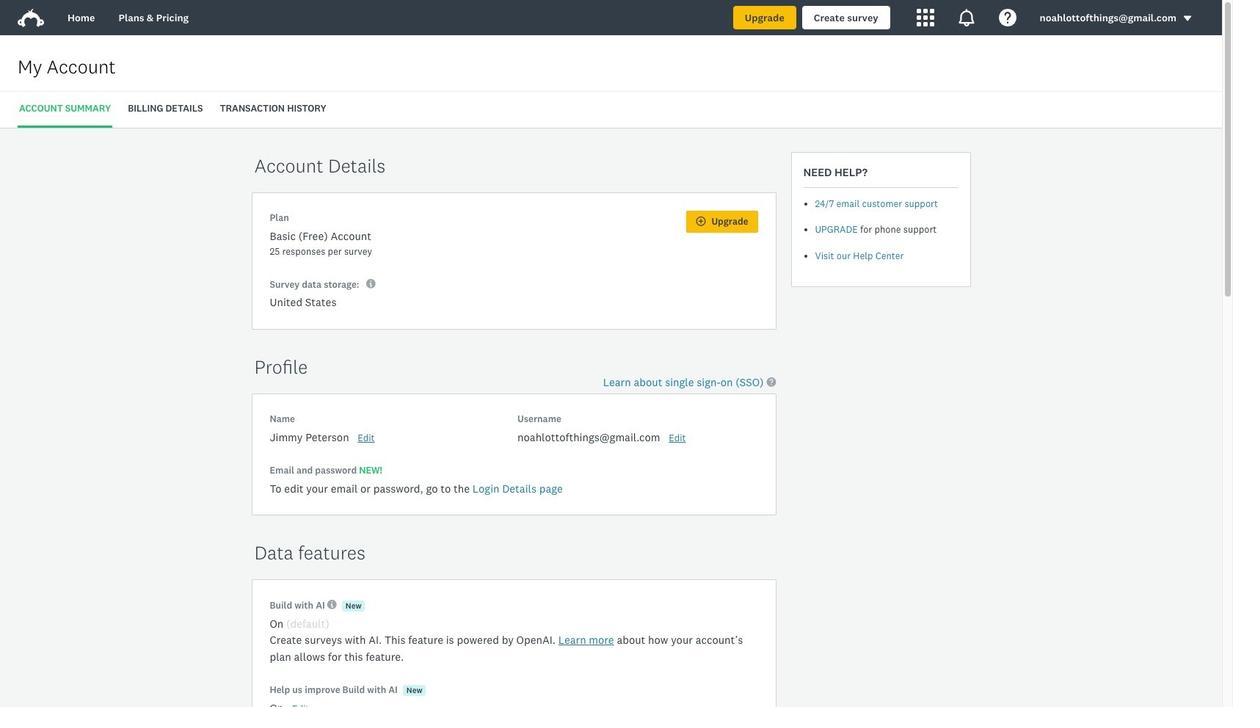Task type: describe. For each thing, give the bounding box(es) containing it.
help icon image
[[999, 9, 1017, 26]]

2 products icon image from the left
[[958, 9, 976, 26]]

1 products icon image from the left
[[917, 9, 935, 26]]

surveymonkey logo image
[[18, 9, 44, 27]]



Task type: vqa. For each thing, say whether or not it's contained in the screenshot.
X image
no



Task type: locate. For each thing, give the bounding box(es) containing it.
0 horizontal spatial products icon image
[[917, 9, 935, 26]]

products icon image
[[917, 9, 935, 26], [958, 9, 976, 26]]

1 horizontal spatial products icon image
[[958, 9, 976, 26]]

dropdown arrow image
[[1183, 13, 1194, 24]]



